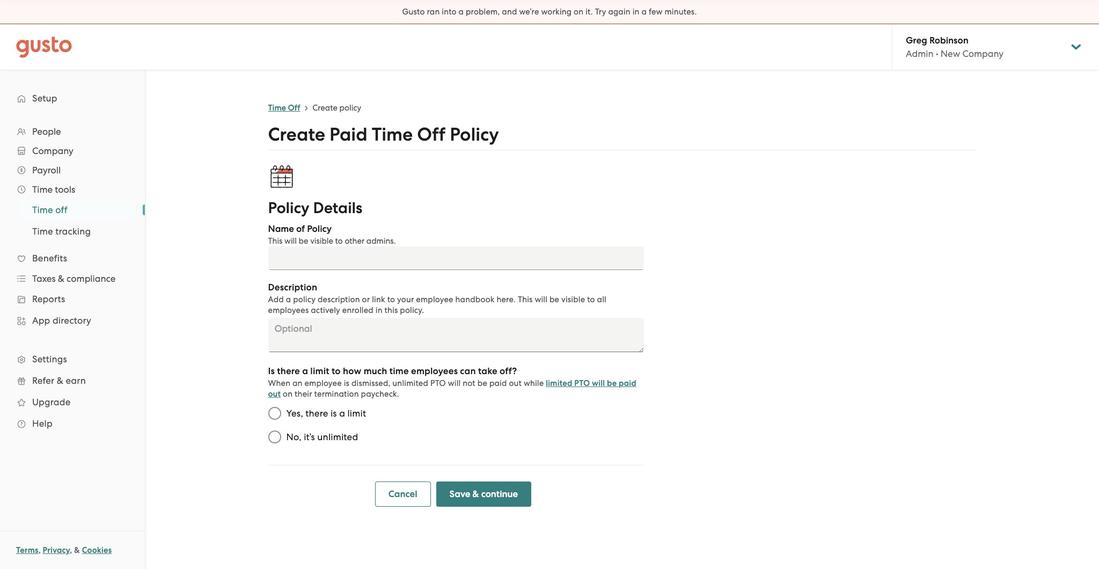Task type: describe. For each thing, give the bounding box(es) containing it.
Description text field
[[268, 318, 644, 352]]

again
[[609, 7, 631, 17]]

not
[[463, 379, 476, 388]]

time for time off
[[268, 103, 286, 113]]

1 vertical spatial off
[[418, 124, 446, 146]]

or
[[362, 295, 370, 305]]

will inside limited pto will be paid out
[[592, 379, 606, 388]]

of
[[296, 223, 305, 235]]

privacy link
[[43, 546, 70, 555]]

time tools
[[32, 184, 75, 195]]

time for time off
[[32, 205, 53, 215]]

when
[[268, 379, 291, 388]]

1 pto from the left
[[431, 379, 446, 388]]

employees inside description add a policy description or link to your employee handbook here. this will be visible to all employees actively enrolled in this policy.
[[268, 306, 309, 315]]

time tracking
[[32, 226, 91, 237]]

robinson
[[930, 35, 969, 46]]

to left "how"
[[332, 366, 341, 377]]

be inside limited pto will be paid out
[[608, 379, 617, 388]]

taxes
[[32, 273, 56, 284]]

their
[[295, 389, 312, 399]]

people
[[32, 126, 61, 137]]

minutes.
[[665, 7, 697, 17]]

it's
[[304, 432, 315, 443]]

off?
[[500, 366, 517, 377]]

app directory
[[32, 315, 91, 326]]

1 horizontal spatial limit
[[348, 408, 366, 419]]

yes, there is a limit
[[287, 408, 366, 419]]

an
[[293, 379, 303, 388]]

privacy
[[43, 546, 70, 555]]

0 horizontal spatial unlimited
[[318, 432, 358, 443]]

taxes & compliance
[[32, 273, 116, 284]]

payroll
[[32, 165, 61, 176]]

benefits link
[[11, 249, 134, 268]]

people button
[[11, 122, 134, 141]]

help
[[32, 418, 53, 429]]

0 horizontal spatial employee
[[305, 379, 342, 388]]

details
[[313, 199, 363, 218]]

0 horizontal spatial off
[[288, 103, 301, 113]]

1 horizontal spatial policy
[[340, 103, 362, 113]]

1 , from the left
[[38, 546, 41, 555]]

help link
[[11, 414, 134, 433]]

company inside company dropdown button
[[32, 146, 73, 156]]

all
[[598, 295, 607, 305]]

and
[[502, 7, 518, 17]]

taxes & compliance button
[[11, 269, 134, 288]]

add
[[268, 295, 284, 305]]

policy.
[[400, 306, 424, 315]]

time off
[[32, 205, 68, 215]]

a inside description add a policy description or link to your employee handbook here. this will be visible to all employees actively enrolled in this policy.
[[286, 295, 291, 305]]

off
[[55, 205, 68, 215]]

there for yes,
[[306, 408, 328, 419]]

0 horizontal spatial is
[[331, 408, 337, 419]]

yes,
[[287, 408, 303, 419]]

earn
[[66, 375, 86, 386]]

in inside description add a policy description or link to your employee handbook here. this will be visible to all employees actively enrolled in this policy.
[[376, 306, 383, 315]]

cookies button
[[82, 544, 112, 557]]

& for continue
[[473, 489, 479, 500]]

limited pto will be paid out
[[268, 379, 637, 399]]

app directory link
[[11, 311, 134, 330]]

there for is
[[277, 366, 300, 377]]

setup
[[32, 93, 57, 104]]

this inside description add a policy description or link to your employee handbook here. this will be visible to all employees actively enrolled in this policy.
[[518, 295, 533, 305]]

time off
[[268, 103, 301, 113]]

here.
[[497, 295, 516, 305]]

into
[[442, 7, 457, 17]]

limited pto will be paid out link
[[268, 379, 637, 399]]

take
[[479, 366, 498, 377]]

1 horizontal spatial is
[[344, 379, 350, 388]]

gusto ran into a problem, and we're working on it. try again in a few minutes.
[[403, 7, 697, 17]]

we're
[[520, 7, 540, 17]]

description
[[268, 282, 318, 293]]

time tools button
[[11, 180, 134, 199]]

no, it's unlimited
[[287, 432, 358, 443]]

reports link
[[11, 290, 134, 309]]

0 horizontal spatial on
[[283, 389, 293, 399]]

to inside name of policy this will be visible to other admins.
[[335, 236, 343, 246]]

is
[[268, 366, 275, 377]]

termination
[[315, 389, 359, 399]]

terms link
[[16, 546, 38, 555]]

1 vertical spatial employees
[[411, 366, 458, 377]]

home image
[[16, 36, 72, 58]]

link
[[372, 295, 386, 305]]

continue
[[482, 489, 518, 500]]

try
[[595, 7, 607, 17]]

0 vertical spatial in
[[633, 7, 640, 17]]

1 horizontal spatial out
[[509, 379, 522, 388]]

terms
[[16, 546, 38, 555]]

app
[[32, 315, 50, 326]]

list containing time off
[[0, 199, 145, 242]]

to up this
[[388, 295, 395, 305]]

be down take
[[478, 379, 488, 388]]

policy inside name of policy this will be visible to other admins.
[[307, 223, 332, 235]]

admin
[[907, 48, 934, 59]]

greg robinson admin • new company
[[907, 35, 1004, 59]]

be inside description add a policy description or link to your employee handbook here. this will be visible to all employees actively enrolled in this policy.
[[550, 295, 560, 305]]

2 , from the left
[[70, 546, 72, 555]]

terms , privacy , & cookies
[[16, 546, 112, 555]]

a up an
[[302, 366, 308, 377]]

time
[[390, 366, 409, 377]]



Task type: vqa. For each thing, say whether or not it's contained in the screenshot.
the letters
no



Task type: locate. For each thing, give the bounding box(es) containing it.
0 horizontal spatial paid
[[490, 379, 507, 388]]

1 horizontal spatial off
[[418, 124, 446, 146]]

& right taxes
[[58, 273, 64, 284]]

1 vertical spatial is
[[331, 408, 337, 419]]

1 vertical spatial in
[[376, 306, 383, 315]]

on down the when
[[283, 389, 293, 399]]

be down the 'of'
[[299, 236, 309, 246]]

in right again on the top of page
[[633, 7, 640, 17]]

time off link
[[268, 103, 301, 113]]

0 horizontal spatial visible
[[311, 236, 334, 246]]

pto
[[431, 379, 446, 388], [575, 379, 590, 388]]

visible left other
[[311, 236, 334, 246]]

1 vertical spatial this
[[518, 295, 533, 305]]

be
[[299, 236, 309, 246], [550, 295, 560, 305], [478, 379, 488, 388], [608, 379, 617, 388]]

1 paid from the left
[[490, 379, 507, 388]]

& inside 'dropdown button'
[[58, 273, 64, 284]]

2 vertical spatial policy
[[307, 223, 332, 235]]

1 vertical spatial policy
[[293, 295, 316, 305]]

& right save
[[473, 489, 479, 500]]

will right here.
[[535, 295, 548, 305]]

this
[[268, 236, 283, 246], [518, 295, 533, 305]]

this right here.
[[518, 295, 533, 305]]

1 horizontal spatial employee
[[416, 295, 454, 305]]

policy up paid
[[340, 103, 362, 113]]

list
[[0, 122, 145, 435], [0, 199, 145, 242]]

1 horizontal spatial company
[[963, 48, 1004, 59]]

gusto navigation element
[[0, 70, 145, 452]]

paid
[[490, 379, 507, 388], [619, 379, 637, 388]]

, left privacy
[[38, 546, 41, 555]]

employees
[[268, 306, 309, 315], [411, 366, 458, 377]]

save & continue
[[450, 489, 518, 500]]

out down the when
[[268, 389, 281, 399]]

2 pto from the left
[[575, 379, 590, 388]]

0 vertical spatial policy
[[340, 103, 362, 113]]

policy inside description add a policy description or link to your employee handbook here. this will be visible to all employees actively enrolled in this policy.
[[293, 295, 316, 305]]

will inside name of policy this will be visible to other admins.
[[285, 236, 297, 246]]

refer & earn link
[[11, 371, 134, 390]]

name of policy this will be visible to other admins.
[[268, 223, 396, 246]]

visible inside description add a policy description or link to your employee handbook here. this will be visible to all employees actively enrolled in this policy.
[[562, 295, 586, 305]]

paid inside limited pto will be paid out
[[619, 379, 637, 388]]

0 horizontal spatial out
[[268, 389, 281, 399]]

cancel button
[[375, 482, 431, 507]]

0 horizontal spatial ,
[[38, 546, 41, 555]]

create
[[313, 103, 338, 113], [268, 124, 325, 146]]

0 vertical spatial out
[[509, 379, 522, 388]]

be inside name of policy this will be visible to other admins.
[[299, 236, 309, 246]]

on
[[574, 7, 584, 17], [283, 389, 293, 399]]

is up on their termination paycheck.
[[344, 379, 350, 388]]

0 vertical spatial visible
[[311, 236, 334, 246]]

1 vertical spatial out
[[268, 389, 281, 399]]

in down link
[[376, 306, 383, 315]]

time tracking link
[[19, 222, 134, 241]]

enrolled
[[343, 306, 374, 315]]

will down name
[[285, 236, 297, 246]]

will left not
[[448, 379, 461, 388]]

visible inside name of policy this will be visible to other admins.
[[311, 236, 334, 246]]

Name of Policy text field
[[268, 247, 644, 270]]

cookies
[[82, 546, 112, 555]]

time for time tools
[[32, 184, 53, 195]]

create paid time off policy
[[268, 124, 499, 146]]

this inside name of policy this will be visible to other admins.
[[268, 236, 283, 246]]

can
[[460, 366, 476, 377]]

admins.
[[367, 236, 396, 246]]

& for earn
[[57, 375, 63, 386]]

compliance
[[67, 273, 116, 284]]

time
[[268, 103, 286, 113], [372, 124, 413, 146], [32, 184, 53, 195], [32, 205, 53, 215], [32, 226, 53, 237]]

refer
[[32, 375, 54, 386]]

cancel
[[389, 489, 418, 500]]

0 vertical spatial create
[[313, 103, 338, 113]]

handbook
[[456, 295, 495, 305]]

it.
[[586, 7, 593, 17]]

employee up "policy."
[[416, 295, 454, 305]]

0 horizontal spatial in
[[376, 306, 383, 315]]

1 list from the top
[[0, 122, 145, 435]]

problem,
[[466, 7, 500, 17]]

working
[[542, 7, 572, 17]]

limit
[[311, 366, 330, 377], [348, 408, 366, 419]]

0 vertical spatial company
[[963, 48, 1004, 59]]

employee inside description add a policy description or link to your employee handbook here. this will be visible to all employees actively enrolled in this policy.
[[416, 295, 454, 305]]

& left earn
[[57, 375, 63, 386]]

policy
[[340, 103, 362, 113], [293, 295, 316, 305]]

time off link
[[19, 200, 134, 220]]

,
[[38, 546, 41, 555], [70, 546, 72, 555]]

visible
[[311, 236, 334, 246], [562, 295, 586, 305]]

company button
[[11, 141, 134, 161]]

create up paid
[[313, 103, 338, 113]]

0 vertical spatial unlimited
[[393, 379, 429, 388]]

create down time off link
[[268, 124, 325, 146]]

time inside 'link'
[[32, 226, 53, 237]]

upgrade link
[[11, 393, 134, 412]]

employees up limited pto will be paid out
[[411, 366, 458, 377]]

this down name
[[268, 236, 283, 246]]

1 horizontal spatial paid
[[619, 379, 637, 388]]

is there a limit to how much time employees can take off?
[[268, 366, 517, 377]]

1 vertical spatial on
[[283, 389, 293, 399]]

0 vertical spatial on
[[574, 7, 584, 17]]

while
[[524, 379, 544, 388]]

company down people
[[32, 146, 73, 156]]

1 horizontal spatial this
[[518, 295, 533, 305]]

2 paid from the left
[[619, 379, 637, 388]]

0 vertical spatial off
[[288, 103, 301, 113]]

0 horizontal spatial policy
[[293, 295, 316, 305]]

save
[[450, 489, 471, 500]]

2 list from the top
[[0, 199, 145, 242]]

a right into
[[459, 7, 464, 17]]

pto right limited
[[575, 379, 590, 388]]

list containing people
[[0, 122, 145, 435]]

1 vertical spatial create
[[268, 124, 325, 146]]

tracking
[[55, 226, 91, 237]]

on left it.
[[574, 7, 584, 17]]

0 horizontal spatial company
[[32, 146, 73, 156]]

policy
[[450, 124, 499, 146], [268, 199, 310, 218], [307, 223, 332, 235]]

1 vertical spatial unlimited
[[318, 432, 358, 443]]

other
[[345, 236, 365, 246]]

your
[[398, 295, 414, 305]]

actively
[[311, 306, 340, 315]]

1 horizontal spatial employees
[[411, 366, 458, 377]]

be right limited
[[608, 379, 617, 388]]

ran
[[427, 7, 440, 17]]

gusto
[[403, 7, 425, 17]]

limit up their
[[311, 366, 330, 377]]

out down off?
[[509, 379, 522, 388]]

unlimited down time
[[393, 379, 429, 388]]

0 horizontal spatial this
[[268, 236, 283, 246]]

description add a policy description or link to your employee handbook here. this will be visible to all employees actively enrolled in this policy.
[[268, 282, 607, 315]]

settings
[[32, 354, 67, 365]]

paycheck.
[[361, 389, 400, 399]]

to left all
[[588, 295, 596, 305]]

reports
[[32, 294, 65, 305]]

unlimited down yes, there is a limit
[[318, 432, 358, 443]]

employee up termination
[[305, 379, 342, 388]]

payroll button
[[11, 161, 134, 180]]

setup link
[[11, 89, 134, 108]]

1 vertical spatial limit
[[348, 408, 366, 419]]

a left few
[[642, 7, 647, 17]]

1 horizontal spatial on
[[574, 7, 584, 17]]

dismissed,
[[352, 379, 391, 388]]

company
[[963, 48, 1004, 59], [32, 146, 73, 156]]

create for create policy
[[313, 103, 338, 113]]

much
[[364, 366, 387, 377]]

employee
[[416, 295, 454, 305], [305, 379, 342, 388]]

to
[[335, 236, 343, 246], [388, 295, 395, 305], [588, 295, 596, 305], [332, 366, 341, 377]]

there right yes,
[[306, 408, 328, 419]]

will right limited
[[592, 379, 606, 388]]

create for create paid time off policy
[[268, 124, 325, 146]]

description
[[318, 295, 360, 305]]

benefits
[[32, 253, 67, 264]]

policy down description
[[293, 295, 316, 305]]

create policy
[[313, 103, 362, 113]]

& left cookies button
[[74, 546, 80, 555]]

Yes, there is a limit radio
[[263, 402, 287, 425]]

to left other
[[335, 236, 343, 246]]

refer & earn
[[32, 375, 86, 386]]

, left cookies button
[[70, 546, 72, 555]]

directory
[[53, 315, 91, 326]]

1 vertical spatial visible
[[562, 295, 586, 305]]

& inside button
[[473, 489, 479, 500]]

settings link
[[11, 350, 134, 369]]

a down on their termination paycheck.
[[340, 408, 345, 419]]

1 horizontal spatial pto
[[575, 379, 590, 388]]

out inside limited pto will be paid out
[[268, 389, 281, 399]]

this
[[385, 306, 398, 315]]

0 vertical spatial limit
[[311, 366, 330, 377]]

is down termination
[[331, 408, 337, 419]]

employees down add
[[268, 306, 309, 315]]

off
[[288, 103, 301, 113], [418, 124, 446, 146]]

visible left all
[[562, 295, 586, 305]]

0 vertical spatial there
[[277, 366, 300, 377]]

time inside dropdown button
[[32, 184, 53, 195]]

0 vertical spatial is
[[344, 379, 350, 388]]

limit down on their termination paycheck.
[[348, 408, 366, 419]]

•
[[937, 48, 939, 59]]

1 horizontal spatial unlimited
[[393, 379, 429, 388]]

0 horizontal spatial there
[[277, 366, 300, 377]]

pto inside limited pto will be paid out
[[575, 379, 590, 388]]

0 horizontal spatial employees
[[268, 306, 309, 315]]

1 horizontal spatial ,
[[70, 546, 72, 555]]

there up an
[[277, 366, 300, 377]]

&
[[58, 273, 64, 284], [57, 375, 63, 386], [473, 489, 479, 500], [74, 546, 80, 555]]

1 vertical spatial policy
[[268, 199, 310, 218]]

0 vertical spatial policy
[[450, 124, 499, 146]]

pto left not
[[431, 379, 446, 388]]

0 horizontal spatial pto
[[431, 379, 446, 388]]

& for compliance
[[58, 273, 64, 284]]

on their termination paycheck.
[[281, 389, 400, 399]]

1 horizontal spatial visible
[[562, 295, 586, 305]]

new
[[941, 48, 961, 59]]

1 horizontal spatial in
[[633, 7, 640, 17]]

company inside greg robinson admin • new company
[[963, 48, 1004, 59]]

will inside description add a policy description or link to your employee handbook here. this will be visible to all employees actively enrolled in this policy.
[[535, 295, 548, 305]]

0 vertical spatial this
[[268, 236, 283, 246]]

limited
[[546, 379, 573, 388]]

0 vertical spatial employee
[[416, 295, 454, 305]]

1 vertical spatial company
[[32, 146, 73, 156]]

no,
[[287, 432, 302, 443]]

1 vertical spatial there
[[306, 408, 328, 419]]

save & continue button
[[436, 482, 532, 507]]

company right new
[[963, 48, 1004, 59]]

tools
[[55, 184, 75, 195]]

will
[[285, 236, 297, 246], [535, 295, 548, 305], [448, 379, 461, 388], [592, 379, 606, 388]]

few
[[649, 7, 663, 17]]

1 vertical spatial employee
[[305, 379, 342, 388]]

time for time tracking
[[32, 226, 53, 237]]

name
[[268, 223, 294, 235]]

0 horizontal spatial limit
[[311, 366, 330, 377]]

a right add
[[286, 295, 291, 305]]

0 vertical spatial employees
[[268, 306, 309, 315]]

be left all
[[550, 295, 560, 305]]

1 horizontal spatial there
[[306, 408, 328, 419]]

No, it's unlimited radio
[[263, 425, 287, 449]]

policy details
[[268, 199, 363, 218]]



